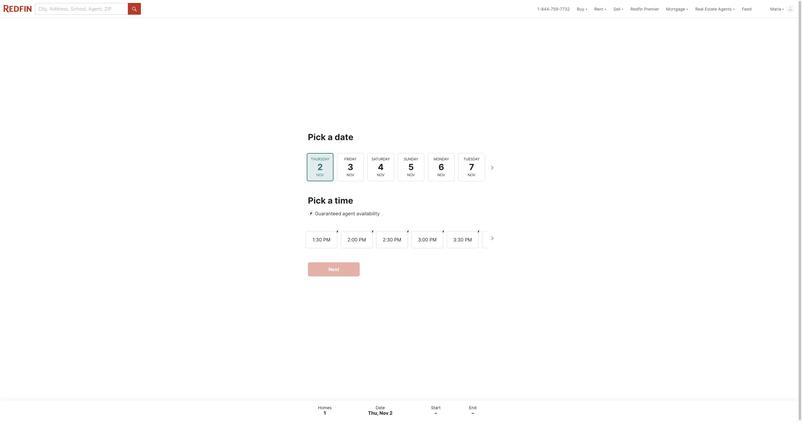 Task type: vqa. For each thing, say whether or not it's contained in the screenshot.
years in button
no



Task type: locate. For each thing, give the bounding box(es) containing it.
0 horizontal spatial 2
[[318, 162, 323, 172]]

guaranteed
[[315, 211, 341, 217]]

1 vertical spatial a
[[328, 196, 333, 206]]

pm right '2:00'
[[359, 237, 366, 243]]

5 pm from the left
[[465, 237, 472, 243]]

844-
[[541, 6, 551, 11]]

1 vertical spatial next image
[[487, 234, 497, 243]]

estate
[[705, 6, 717, 11]]

6 ▾ from the left
[[782, 6, 784, 11]]

nov down 3
[[347, 173, 354, 177]]

a left date
[[328, 132, 333, 142]]

5
[[408, 162, 414, 172]]

1 pm from the left
[[323, 237, 331, 243]]

nov for 7
[[468, 173, 476, 177]]

mortgage ▾ button
[[663, 0, 692, 18]]

pm for 3:30 pm
[[465, 237, 472, 243]]

▾
[[586, 6, 587, 11], [605, 6, 607, 11], [622, 6, 624, 11], [686, 6, 688, 11], [733, 6, 735, 11], [782, 6, 784, 11]]

▾ for sell ▾
[[622, 6, 624, 11]]

real estate agents ▾ link
[[695, 0, 735, 18]]

a for time
[[328, 196, 333, 206]]

▾ right mortgage
[[686, 6, 688, 11]]

nov inside friday 3 nov
[[347, 173, 354, 177]]

▾ right sell
[[622, 6, 624, 11]]

1 – from the left
[[435, 411, 437, 417]]

2 inside thursday 2 nov
[[318, 162, 323, 172]]

end –
[[469, 406, 477, 417]]

nov inside monday 6 nov
[[438, 173, 445, 177]]

pm right 3:00
[[430, 237, 437, 243]]

3:30 pm
[[453, 237, 472, 243]]

2
[[318, 162, 323, 172], [390, 411, 393, 417]]

4
[[378, 162, 384, 172]]

1 a from the top
[[328, 132, 333, 142]]

sunday 5 nov
[[404, 157, 418, 177]]

2 – from the left
[[472, 411, 474, 417]]

time
[[335, 196, 353, 206]]

agent
[[343, 211, 355, 217]]

date thu, nov  2
[[368, 406, 393, 417]]

premier
[[644, 6, 659, 11]]

3:00 pm
[[418, 237, 437, 243]]

▾ for maria ▾
[[782, 6, 784, 11]]

2 right thu,
[[390, 411, 393, 417]]

2 down thursday
[[318, 162, 323, 172]]

▾ right buy
[[586, 6, 587, 11]]

– for start –
[[435, 411, 437, 417]]

nov for 2
[[316, 173, 324, 177]]

nov inside thursday 2 nov
[[316, 173, 324, 177]]

a up guaranteed
[[328, 196, 333, 206]]

0 horizontal spatial –
[[435, 411, 437, 417]]

▾ right rent
[[605, 6, 607, 11]]

pick up thursday
[[308, 132, 326, 142]]

1 ▾ from the left
[[586, 6, 587, 11]]

City, Address, School, Agent, ZIP search field
[[35, 3, 128, 15]]

2 a from the top
[[328, 196, 333, 206]]

nov
[[316, 173, 324, 177], [347, 173, 354, 177], [377, 173, 385, 177], [407, 173, 415, 177], [438, 173, 445, 177], [468, 173, 476, 177], [380, 411, 389, 417]]

1 vertical spatial 2
[[390, 411, 393, 417]]

pm right 3:30
[[465, 237, 472, 243]]

sell ▾ button
[[614, 0, 624, 18]]

availability
[[357, 211, 380, 217]]

nov down 6
[[438, 173, 445, 177]]

redfin
[[631, 6, 643, 11]]

pick
[[308, 132, 326, 142], [308, 196, 326, 206]]

0 vertical spatial next image
[[487, 163, 497, 173]]

0 vertical spatial a
[[328, 132, 333, 142]]

rent
[[595, 6, 603, 11]]

pm right 1:30
[[323, 237, 331, 243]]

– inside end –
[[472, 411, 474, 417]]

–
[[435, 411, 437, 417], [472, 411, 474, 417]]

submit search image
[[132, 7, 137, 11]]

pick a date
[[308, 132, 353, 142]]

1 horizontal spatial –
[[472, 411, 474, 417]]

pm
[[323, 237, 331, 243], [359, 237, 366, 243], [394, 237, 401, 243], [430, 237, 437, 243], [465, 237, 472, 243]]

nov down thursday
[[316, 173, 324, 177]]

759-
[[551, 6, 560, 11]]

7732
[[560, 6, 570, 11]]

nov for 6
[[438, 173, 445, 177]]

next
[[329, 267, 339, 273]]

pm inside button
[[430, 237, 437, 243]]

buy ▾
[[577, 6, 587, 11]]

pick a time
[[308, 196, 353, 206]]

real estate agents ▾
[[695, 6, 735, 11]]

4 pm from the left
[[430, 237, 437, 243]]

1 horizontal spatial 2
[[390, 411, 393, 417]]

1:30
[[313, 237, 322, 243]]

nov for 3
[[347, 173, 354, 177]]

4 ▾ from the left
[[686, 6, 688, 11]]

next image
[[487, 163, 497, 173], [487, 234, 497, 243]]

start –
[[431, 406, 441, 417]]

monday
[[434, 157, 449, 161]]

pm right 2:30
[[394, 237, 401, 243]]

2:00 pm button
[[341, 232, 373, 249]]

nov down 7
[[468, 173, 476, 177]]

nov inside sunday 5 nov
[[407, 173, 415, 177]]

thursday
[[311, 157, 330, 161]]

5 ▾ from the left
[[733, 6, 735, 11]]

– inside start –
[[435, 411, 437, 417]]

a
[[328, 132, 333, 142], [328, 196, 333, 206]]

nov for 5
[[407, 173, 415, 177]]

thu,
[[368, 411, 378, 417]]

2 pick from the top
[[308, 196, 326, 206]]

– down end
[[472, 411, 474, 417]]

3 ▾ from the left
[[622, 6, 624, 11]]

start
[[431, 406, 441, 411]]

▾ right maria
[[782, 6, 784, 11]]

homes
[[318, 406, 332, 411]]

3 pm from the left
[[394, 237, 401, 243]]

pm for 1:30 pm
[[323, 237, 331, 243]]

1 vertical spatial pick
[[308, 196, 326, 206]]

pick for pick a date
[[308, 132, 326, 142]]

2 ▾ from the left
[[605, 6, 607, 11]]

nov inside saturday 4 nov
[[377, 173, 385, 177]]

2 pm from the left
[[359, 237, 366, 243]]

nov down 4
[[377, 173, 385, 177]]

nov down 5
[[407, 173, 415, 177]]

▾ right 'agents'
[[733, 6, 735, 11]]

rent ▾ button
[[595, 0, 607, 18]]

end
[[469, 406, 477, 411]]

pick up guaranteed
[[308, 196, 326, 206]]

– down start
[[435, 411, 437, 417]]

3
[[348, 162, 353, 172]]

1 pick from the top
[[308, 132, 326, 142]]

▾ for rent ▾
[[605, 6, 607, 11]]

0 vertical spatial pick
[[308, 132, 326, 142]]

0 vertical spatial 2
[[318, 162, 323, 172]]

nov down "date"
[[380, 411, 389, 417]]

nov inside tuesday 7 nov
[[468, 173, 476, 177]]



Task type: describe. For each thing, give the bounding box(es) containing it.
3:00
[[418, 237, 428, 243]]

saturday
[[372, 157, 390, 161]]

redfin premier button
[[627, 0, 663, 18]]

mortgage ▾
[[666, 6, 688, 11]]

real estate agents ▾ button
[[692, 0, 739, 18]]

3:30 pm button
[[447, 232, 479, 249]]

maria
[[770, 6, 781, 11]]

▾ for mortgage ▾
[[686, 6, 688, 11]]

rent ▾
[[595, 6, 607, 11]]

date
[[376, 406, 385, 411]]

3:00 pm button
[[412, 232, 443, 249]]

agents
[[718, 6, 732, 11]]

guaranteed agent availability
[[315, 211, 380, 217]]

buy
[[577, 6, 584, 11]]

1:30 pm button
[[306, 232, 337, 249]]

sell
[[614, 6, 621, 11]]

sunday
[[404, 157, 418, 161]]

feed button
[[739, 0, 767, 18]]

1-844-759-7732
[[538, 6, 570, 11]]

tuesday 7 nov
[[464, 157, 480, 177]]

friday 3 nov
[[344, 157, 357, 177]]

nov for 4
[[377, 173, 385, 177]]

redfin premier
[[631, 6, 659, 11]]

7
[[469, 162, 474, 172]]

1-
[[538, 6, 541, 11]]

pm for 2:00 pm
[[359, 237, 366, 243]]

maria ▾
[[770, 6, 784, 11]]

2 next image from the top
[[487, 234, 497, 243]]

homes 1
[[318, 406, 332, 417]]

2:30 pm
[[383, 237, 401, 243]]

1
[[324, 411, 326, 417]]

date
[[335, 132, 353, 142]]

2:00
[[348, 237, 358, 243]]

tuesday
[[464, 157, 480, 161]]

▾ for buy ▾
[[586, 6, 587, 11]]

1:30 pm
[[313, 237, 331, 243]]

nov inside date thu, nov  2
[[380, 411, 389, 417]]

3:30
[[453, 237, 464, 243]]

sell ▾ button
[[610, 0, 627, 18]]

sell ▾
[[614, 6, 624, 11]]

buy ▾ button
[[577, 0, 587, 18]]

thursday 2 nov
[[311, 157, 330, 177]]

monday 6 nov
[[434, 157, 449, 177]]

mortgage ▾ button
[[666, 0, 688, 18]]

a for date
[[328, 132, 333, 142]]

pm for 2:30 pm
[[394, 237, 401, 243]]

buy ▾ button
[[574, 0, 591, 18]]

1-844-759-7732 link
[[538, 6, 570, 11]]

rent ▾ button
[[591, 0, 610, 18]]

6
[[439, 162, 444, 172]]

2:30 pm button
[[376, 232, 408, 249]]

real
[[695, 6, 704, 11]]

friday
[[344, 157, 357, 161]]

next button
[[308, 263, 360, 277]]

2:30
[[383, 237, 393, 243]]

2 inside date thu, nov  2
[[390, 411, 393, 417]]

– for end –
[[472, 411, 474, 417]]

1 next image from the top
[[487, 163, 497, 173]]

feed
[[742, 6, 752, 11]]

2:00 pm
[[348, 237, 366, 243]]

mortgage
[[666, 6, 685, 11]]

saturday 4 nov
[[372, 157, 390, 177]]

pm for 3:00 pm
[[430, 237, 437, 243]]

pick for pick a time
[[308, 196, 326, 206]]



